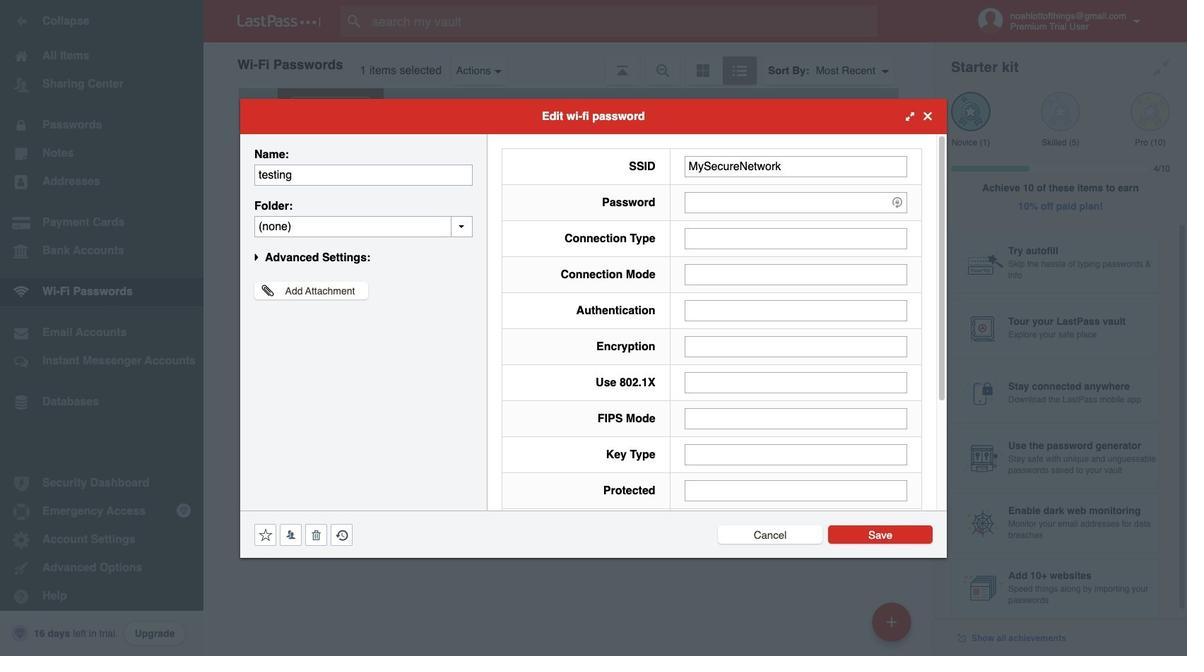 Task type: locate. For each thing, give the bounding box(es) containing it.
None text field
[[254, 216, 473, 237], [685, 264, 908, 285], [685, 300, 908, 321], [685, 336, 908, 357], [685, 444, 908, 466], [254, 216, 473, 237], [685, 264, 908, 285], [685, 300, 908, 321], [685, 336, 908, 357], [685, 444, 908, 466]]

new item image
[[887, 617, 897, 627]]

vault options navigation
[[204, 42, 935, 85]]

dialog
[[240, 99, 947, 648]]

None text field
[[685, 156, 908, 177], [254, 164, 473, 186], [685, 228, 908, 249], [685, 372, 908, 393], [685, 408, 908, 429], [685, 480, 908, 502], [685, 156, 908, 177], [254, 164, 473, 186], [685, 228, 908, 249], [685, 372, 908, 393], [685, 408, 908, 429], [685, 480, 908, 502]]

main navigation navigation
[[0, 0, 204, 657]]

None password field
[[685, 192, 908, 213]]

Search search field
[[341, 6, 906, 37]]



Task type: describe. For each thing, give the bounding box(es) containing it.
search my vault text field
[[341, 6, 906, 37]]

new item navigation
[[867, 599, 920, 657]]

lastpass image
[[238, 15, 321, 28]]



